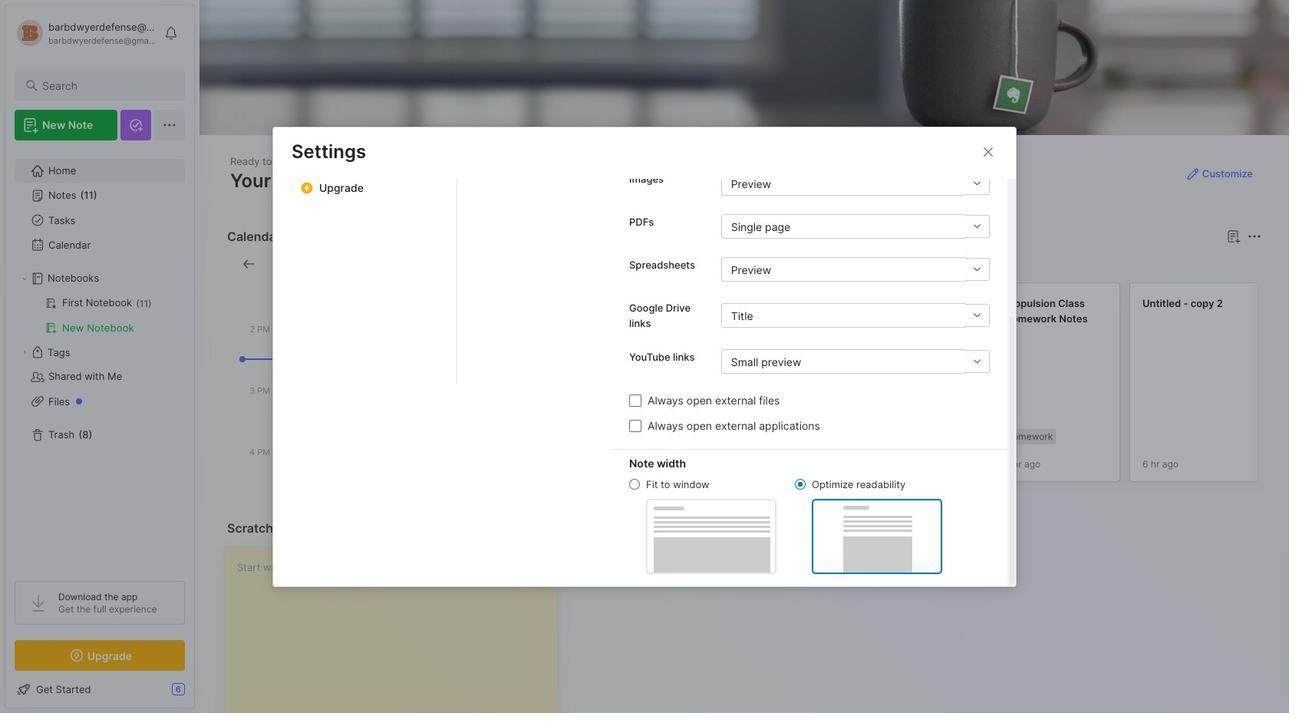 Task type: vqa. For each thing, say whether or not it's contained in the screenshot.
the 'your'
no



Task type: locate. For each thing, give the bounding box(es) containing it.
option group
[[629, 477, 943, 574]]

None radio
[[795, 479, 806, 490]]

Choose default view option for YouTube links field
[[721, 349, 990, 374]]

tab
[[580, 255, 626, 273], [632, 255, 694, 273]]

tab list
[[457, 0, 611, 383], [580, 255, 1259, 273]]

None checkbox
[[629, 419, 642, 432]]

1 tab from the left
[[580, 255, 626, 273]]

None radio
[[629, 479, 640, 490]]

group inside "tree"
[[15, 291, 184, 340]]

Search text field
[[42, 78, 171, 93]]

tree
[[5, 150, 194, 567]]

0 horizontal spatial tab
[[580, 255, 626, 273]]

None search field
[[42, 76, 171, 94]]

group
[[15, 291, 184, 340]]

none search field inside main element
[[42, 76, 171, 94]]

row group
[[577, 282, 1289, 491]]

1 horizontal spatial tab
[[632, 255, 694, 273]]

Choose default view option for Spreadsheets field
[[721, 257, 990, 282]]

None checkbox
[[629, 394, 642, 406]]



Task type: describe. For each thing, give the bounding box(es) containing it.
2 tab from the left
[[632, 255, 694, 273]]

main element
[[0, 0, 200, 713]]

Choose default view option for Images field
[[721, 171, 990, 196]]

close image
[[979, 142, 998, 161]]

expand tags image
[[20, 348, 29, 357]]

Choose default view option for PDFs field
[[721, 214, 990, 239]]

tree inside main element
[[5, 150, 194, 567]]

Choose default view option for Google Drive links field
[[721, 303, 990, 328]]

Start writing… text field
[[237, 547, 557, 713]]

expand notebooks image
[[20, 274, 29, 283]]



